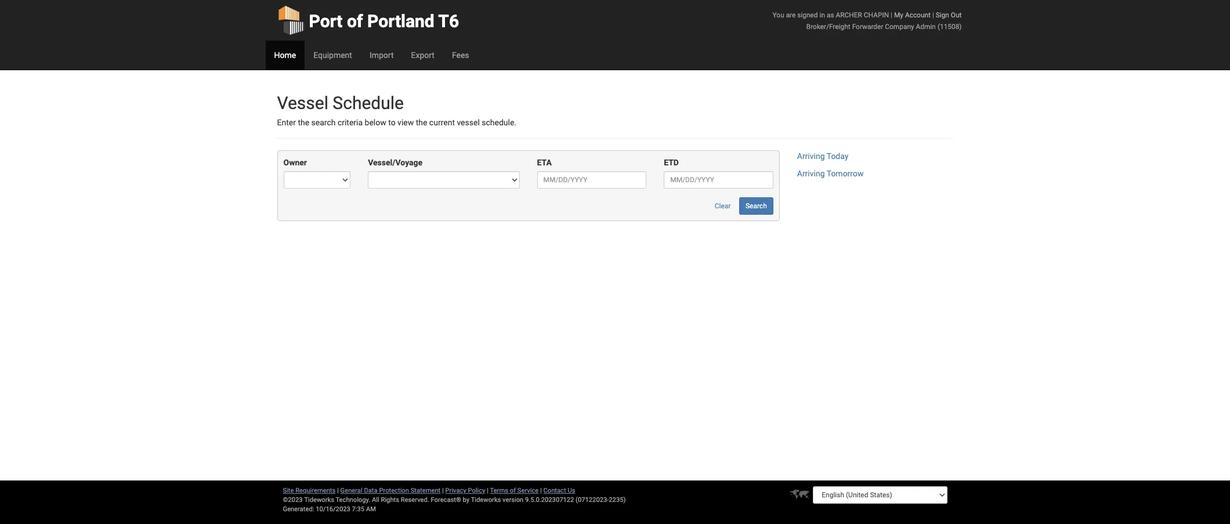 Task type: vqa. For each thing, say whether or not it's contained in the screenshot.
Home dropdown button
yes



Task type: describe. For each thing, give the bounding box(es) containing it.
you are signed in as archer chapin | my account | sign out broker/freight forwarder company admin (11508)
[[773, 11, 962, 31]]

contact
[[544, 487, 567, 495]]

2235)
[[609, 496, 626, 504]]

out
[[952, 11, 962, 19]]

are
[[787, 11, 796, 19]]

arriving for arriving tomorrow
[[798, 169, 825, 178]]

port of portland t6 link
[[277, 0, 459, 41]]

owner
[[284, 158, 307, 167]]

7:35
[[352, 506, 365, 513]]

admin
[[917, 23, 937, 31]]

arriving for arriving today
[[798, 152, 825, 161]]

2 the from the left
[[416, 118, 428, 127]]

fees button
[[444, 41, 478, 70]]

equipment
[[314, 51, 352, 60]]

vessel/voyage
[[368, 158, 423, 167]]

port
[[309, 11, 343, 31]]

arriving today
[[798, 152, 849, 161]]

etd
[[664, 158, 679, 167]]

terms
[[490, 487, 509, 495]]

| left 'general'
[[337, 487, 339, 495]]

data
[[364, 487, 378, 495]]

forecast®
[[431, 496, 461, 504]]

import button
[[361, 41, 403, 70]]

privacy
[[446, 487, 467, 495]]

view
[[398, 118, 414, 127]]

arriving today link
[[798, 152, 849, 161]]

site requirements | general data protection statement | privacy policy | terms of service | contact us ©2023 tideworks technology. all rights reserved. forecast® by tideworks version 9.5.0.202307122 (07122023-2235) generated: 10/16/2023 7:35 am
[[283, 487, 626, 513]]

requirements
[[296, 487, 336, 495]]

policy
[[468, 487, 486, 495]]

version
[[503, 496, 524, 504]]

home
[[274, 51, 296, 60]]

broker/freight
[[807, 23, 851, 31]]

us
[[568, 487, 576, 495]]

search button
[[740, 198, 774, 215]]

(07122023-
[[576, 496, 609, 504]]

protection
[[379, 487, 409, 495]]

©2023 tideworks
[[283, 496, 334, 504]]

as
[[827, 11, 835, 19]]

eta
[[537, 158, 552, 167]]

tideworks
[[471, 496, 501, 504]]

by
[[463, 496, 470, 504]]

all
[[372, 496, 380, 504]]

site requirements link
[[283, 487, 336, 495]]

in
[[820, 11, 826, 19]]

vessel schedule enter the search criteria below to view the current vessel schedule.
[[277, 93, 517, 127]]

ETA text field
[[537, 172, 647, 189]]

search
[[312, 118, 336, 127]]

export button
[[403, 41, 444, 70]]

current
[[430, 118, 455, 127]]

sign out link
[[936, 11, 962, 19]]

rights
[[381, 496, 399, 504]]

privacy policy link
[[446, 487, 486, 495]]

my account link
[[895, 11, 931, 19]]

export
[[411, 51, 435, 60]]

statement
[[411, 487, 441, 495]]

| up tideworks
[[487, 487, 489, 495]]

t6
[[439, 11, 459, 31]]

| up forecast®
[[442, 487, 444, 495]]

schedule
[[333, 93, 404, 113]]

to
[[389, 118, 396, 127]]

| up 9.5.0.202307122
[[541, 487, 542, 495]]

of inside site requirements | general data protection statement | privacy policy | terms of service | contact us ©2023 tideworks technology. all rights reserved. forecast® by tideworks version 9.5.0.202307122 (07122023-2235) generated: 10/16/2023 7:35 am
[[510, 487, 516, 495]]

home button
[[266, 41, 305, 70]]

archer
[[836, 11, 863, 19]]



Task type: locate. For each thing, give the bounding box(es) containing it.
equipment button
[[305, 41, 361, 70]]

general
[[341, 487, 363, 495]]

below
[[365, 118, 387, 127]]

|
[[891, 11, 893, 19], [933, 11, 935, 19], [337, 487, 339, 495], [442, 487, 444, 495], [487, 487, 489, 495], [541, 487, 542, 495]]

the right view
[[416, 118, 428, 127]]

0 horizontal spatial the
[[298, 118, 310, 127]]

arriving
[[798, 152, 825, 161], [798, 169, 825, 178]]

technology.
[[336, 496, 371, 504]]

arriving tomorrow
[[798, 169, 864, 178]]

my
[[895, 11, 904, 19]]

vessel
[[277, 93, 329, 113]]

general data protection statement link
[[341, 487, 441, 495]]

(11508)
[[938, 23, 962, 31]]

account
[[906, 11, 931, 19]]

signed
[[798, 11, 818, 19]]

clear
[[715, 202, 731, 210]]

1 arriving from the top
[[798, 152, 825, 161]]

| left my
[[891, 11, 893, 19]]

1 the from the left
[[298, 118, 310, 127]]

1 vertical spatial of
[[510, 487, 516, 495]]

chapin
[[864, 11, 890, 19]]

generated:
[[283, 506, 314, 513]]

2 arriving from the top
[[798, 169, 825, 178]]

of inside 'link'
[[347, 11, 363, 31]]

reserved.
[[401, 496, 430, 504]]

of up version
[[510, 487, 516, 495]]

terms of service link
[[490, 487, 539, 495]]

enter
[[277, 118, 296, 127]]

you
[[773, 11, 785, 19]]

of
[[347, 11, 363, 31], [510, 487, 516, 495]]

schedule.
[[482, 118, 517, 127]]

1 horizontal spatial of
[[510, 487, 516, 495]]

1 vertical spatial arriving
[[798, 169, 825, 178]]

9.5.0.202307122
[[525, 496, 574, 504]]

0 vertical spatial arriving
[[798, 152, 825, 161]]

of right port
[[347, 11, 363, 31]]

am
[[366, 506, 376, 513]]

contact us link
[[544, 487, 576, 495]]

arriving tomorrow link
[[798, 169, 864, 178]]

the right enter
[[298, 118, 310, 127]]

site
[[283, 487, 294, 495]]

company
[[886, 23, 915, 31]]

today
[[827, 152, 849, 161]]

vessel
[[457, 118, 480, 127]]

fees
[[452, 51, 469, 60]]

criteria
[[338, 118, 363, 127]]

port of portland t6
[[309, 11, 459, 31]]

sign
[[936, 11, 950, 19]]

ETD text field
[[664, 172, 774, 189]]

forwarder
[[853, 23, 884, 31]]

import
[[370, 51, 394, 60]]

portland
[[368, 11, 435, 31]]

0 horizontal spatial of
[[347, 11, 363, 31]]

the
[[298, 118, 310, 127], [416, 118, 428, 127]]

search
[[746, 202, 767, 210]]

0 vertical spatial of
[[347, 11, 363, 31]]

clear button
[[709, 198, 738, 215]]

10/16/2023
[[316, 506, 351, 513]]

| left sign
[[933, 11, 935, 19]]

tomorrow
[[827, 169, 864, 178]]

service
[[518, 487, 539, 495]]

arriving down arriving today link
[[798, 169, 825, 178]]

arriving up arriving tomorrow
[[798, 152, 825, 161]]

1 horizontal spatial the
[[416, 118, 428, 127]]



